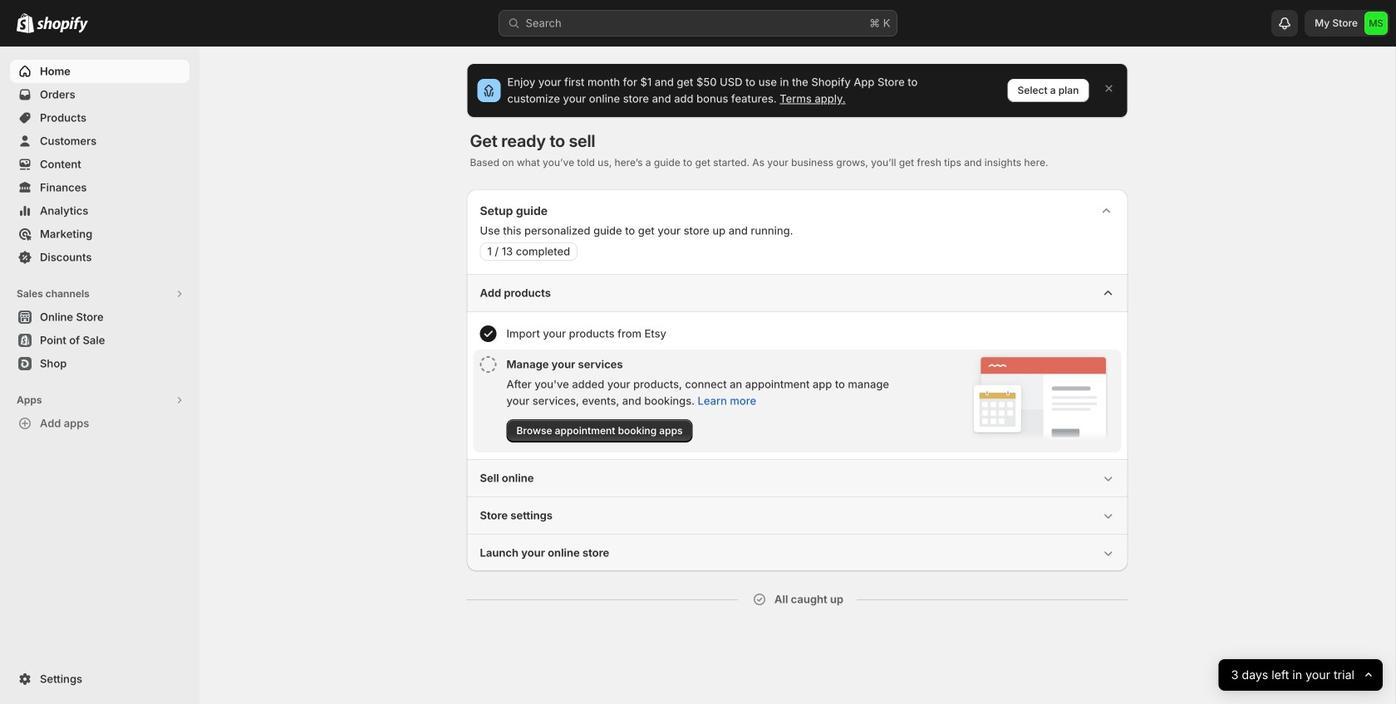 Task type: vqa. For each thing, say whether or not it's contained in the screenshot.
the bottom for
no



Task type: locate. For each thing, give the bounding box(es) containing it.
0 horizontal spatial shopify image
[[17, 13, 34, 33]]

manage your services group
[[473, 350, 1122, 453]]

add products group
[[467, 274, 1128, 460]]

my store image
[[1365, 12, 1388, 35]]

guide categories group
[[467, 274, 1128, 572]]

mark import your products from etsy as not done image
[[480, 326, 497, 342]]

shopify image
[[17, 13, 34, 33], [37, 16, 88, 33]]



Task type: describe. For each thing, give the bounding box(es) containing it.
import your products from etsy group
[[473, 319, 1122, 349]]

setup guide region
[[467, 190, 1128, 572]]

mark manage your services as done image
[[480, 357, 497, 373]]

1 horizontal spatial shopify image
[[37, 16, 88, 33]]



